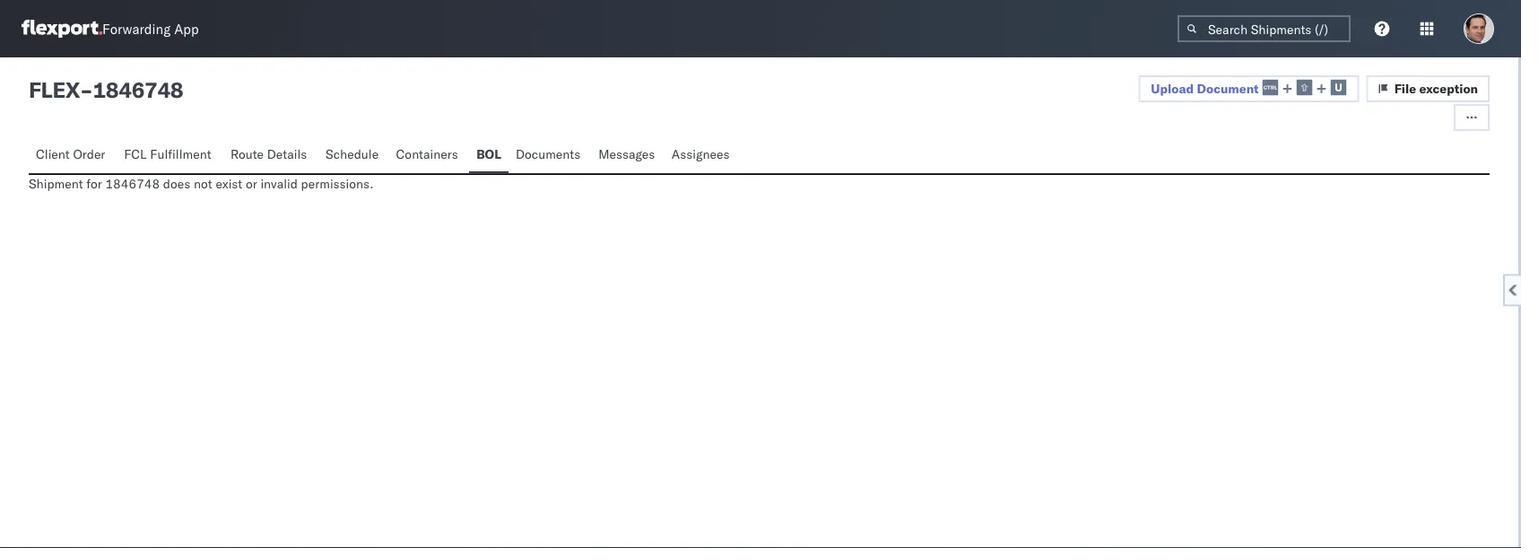 Task type: locate. For each thing, give the bounding box(es) containing it.
does
[[163, 176, 191, 192]]

assignees
[[672, 146, 730, 162]]

1846748
[[93, 76, 183, 103], [105, 176, 160, 192]]

fcl fulfillment
[[124, 146, 211, 162]]

order
[[73, 146, 105, 162]]

permissions.
[[301, 176, 374, 192]]

file exception button
[[1367, 75, 1490, 102], [1367, 75, 1490, 102]]

upload document
[[1152, 80, 1259, 96]]

exception
[[1420, 81, 1479, 96]]

-
[[80, 76, 93, 103]]

fcl fulfillment button
[[117, 138, 223, 173]]

app
[[174, 20, 199, 37]]

file exception
[[1395, 81, 1479, 96]]

invalid
[[261, 176, 298, 192]]

1846748 down forwarding
[[93, 76, 183, 103]]

forwarding
[[102, 20, 171, 37]]

schedule button
[[319, 138, 389, 173]]

1 vertical spatial 1846748
[[105, 176, 160, 192]]

1846748 down fcl
[[105, 176, 160, 192]]

containers button
[[389, 138, 469, 173]]

messages
[[599, 146, 655, 162]]

bol
[[477, 146, 501, 162]]

flex
[[29, 76, 80, 103]]

not
[[194, 176, 212, 192]]

Search Shipments (/) text field
[[1178, 15, 1351, 42]]

route
[[231, 146, 264, 162]]

upload document button
[[1139, 75, 1360, 102]]

0 vertical spatial 1846748
[[93, 76, 183, 103]]

route details
[[231, 146, 307, 162]]

flexport. image
[[22, 20, 102, 38]]

assignees button
[[665, 138, 740, 173]]



Task type: describe. For each thing, give the bounding box(es) containing it.
client order button
[[29, 138, 117, 173]]

details
[[267, 146, 307, 162]]

1846748 for 1846748
[[93, 76, 183, 103]]

fcl
[[124, 146, 147, 162]]

document
[[1197, 80, 1259, 96]]

route details button
[[223, 138, 319, 173]]

or
[[246, 176, 257, 192]]

documents
[[516, 146, 581, 162]]

forwarding app
[[102, 20, 199, 37]]

messages button
[[592, 138, 665, 173]]

exist
[[216, 176, 243, 192]]

upload
[[1152, 80, 1194, 96]]

bol button
[[469, 138, 509, 173]]

client
[[36, 146, 70, 162]]

shipment
[[29, 176, 83, 192]]

documents button
[[509, 138, 592, 173]]

file
[[1395, 81, 1417, 96]]

forwarding app link
[[22, 20, 199, 38]]

shipment for 1846748 does not exist or invalid permissions.
[[29, 176, 374, 192]]

fulfillment
[[150, 146, 211, 162]]

schedule
[[326, 146, 379, 162]]

flex - 1846748
[[29, 76, 183, 103]]

containers
[[396, 146, 458, 162]]

client order
[[36, 146, 105, 162]]

1846748 for does not exist or invalid permissions.
[[105, 176, 160, 192]]

for
[[86, 176, 102, 192]]



Task type: vqa. For each thing, say whether or not it's contained in the screenshot.
Originates From Smb App No
no



